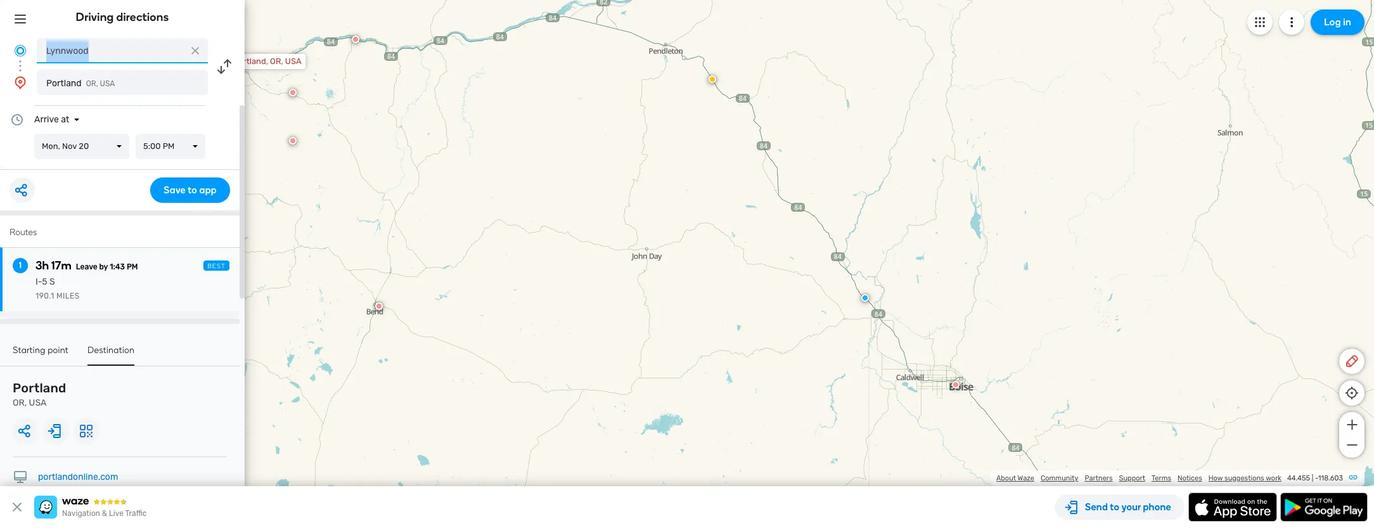 Task type: describe. For each thing, give the bounding box(es) containing it.
1 vertical spatial road closed image
[[289, 89, 297, 96]]

-
[[1315, 474, 1319, 482]]

1:43
[[110, 262, 125, 271]]

suggestions
[[1225, 474, 1265, 482]]

miles
[[56, 292, 80, 301]]

community link
[[1041, 474, 1079, 482]]

arrive at
[[34, 114, 69, 125]]

point
[[48, 345, 68, 356]]

mon, nov 20
[[42, 141, 89, 151]]

portlandonline.com
[[38, 472, 118, 482]]

5:00
[[143, 141, 161, 151]]

arrive
[[34, 114, 59, 125]]

3h 17m leave by 1:43 pm
[[36, 259, 138, 273]]

support
[[1119, 474, 1146, 482]]

1 horizontal spatial usa
[[100, 79, 115, 88]]

partners
[[1085, 474, 1113, 482]]

traffic
[[125, 509, 147, 518]]

2 vertical spatial road closed image
[[289, 137, 297, 145]]

pm inside list box
[[163, 141, 175, 151]]

navigation & live traffic
[[62, 509, 147, 518]]

how
[[1209, 474, 1223, 482]]

navigation
[[62, 509, 100, 518]]

starting point
[[13, 345, 68, 356]]

starting point button
[[13, 345, 68, 365]]

3h
[[36, 259, 49, 273]]

about waze community partners support terms notices how suggestions work 44.455 | -118.603
[[997, 474, 1343, 482]]

mon,
[[42, 141, 60, 151]]

nov
[[62, 141, 77, 151]]

s
[[50, 276, 55, 287]]

i-
[[36, 276, 42, 287]]

20
[[79, 141, 89, 151]]

notices
[[1178, 474, 1203, 482]]

0 vertical spatial portland or, usa
[[46, 78, 115, 89]]

5:00 pm
[[143, 141, 175, 151]]

pm inside 3h 17m leave by 1:43 pm
[[127, 262, 138, 271]]

clock image
[[10, 112, 25, 127]]

support link
[[1119, 474, 1146, 482]]

1
[[19, 260, 22, 271]]

at
[[61, 114, 69, 125]]

community
[[1041, 474, 1079, 482]]

&
[[102, 509, 107, 518]]

0 vertical spatial usa
[[285, 56, 302, 66]]

1 vertical spatial portland or, usa
[[13, 380, 66, 408]]

5:00 pm list box
[[136, 134, 205, 159]]

44.455
[[1288, 474, 1310, 482]]

0 vertical spatial portland
[[46, 78, 82, 89]]

mon, nov 20 list box
[[34, 134, 129, 159]]

computer image
[[13, 470, 28, 485]]



Task type: vqa. For each thing, say whether or not it's contained in the screenshot.
topmost police icon
no



Task type: locate. For each thing, give the bounding box(es) containing it.
zoom in image
[[1344, 417, 1360, 432]]

usa right portland,
[[285, 56, 302, 66]]

waze
[[1018, 474, 1035, 482]]

terms link
[[1152, 474, 1172, 482]]

0 horizontal spatial pm
[[127, 262, 138, 271]]

1 vertical spatial or,
[[86, 79, 98, 88]]

0 horizontal spatial usa
[[29, 398, 46, 408]]

driving
[[76, 10, 114, 24]]

pm
[[163, 141, 175, 151], [127, 262, 138, 271]]

0 vertical spatial road closed image
[[352, 36, 359, 43]]

current location image
[[13, 43, 28, 58]]

Choose starting point text field
[[37, 38, 208, 63]]

2 vertical spatial or,
[[13, 398, 27, 408]]

portland or, usa down starting point button
[[13, 380, 66, 408]]

0 horizontal spatial or,
[[13, 398, 27, 408]]

location image
[[13, 75, 28, 90]]

1 vertical spatial pm
[[127, 262, 138, 271]]

0 vertical spatial pm
[[163, 141, 175, 151]]

or, down choose starting point "text box"
[[86, 79, 98, 88]]

1 vertical spatial road closed image
[[952, 381, 960, 389]]

pm right the 1:43
[[127, 262, 138, 271]]

or, right portland,
[[270, 56, 283, 66]]

portland or, usa up at
[[46, 78, 115, 89]]

link image
[[1348, 472, 1359, 482]]

pm right 5:00
[[163, 141, 175, 151]]

190.1
[[36, 292, 54, 301]]

usa
[[285, 56, 302, 66], [100, 79, 115, 88], [29, 398, 46, 408]]

portland,
[[233, 56, 268, 66]]

starting
[[13, 345, 45, 356]]

police image
[[862, 294, 869, 302]]

terms
[[1152, 474, 1172, 482]]

1 horizontal spatial pm
[[163, 141, 175, 151]]

5
[[42, 276, 47, 287]]

road closed image
[[352, 36, 359, 43], [289, 89, 297, 96], [289, 137, 297, 145]]

live
[[109, 509, 124, 518]]

x image
[[189, 44, 202, 57]]

portland down starting point button
[[13, 380, 66, 396]]

directions
[[116, 10, 169, 24]]

2 vertical spatial usa
[[29, 398, 46, 408]]

1 horizontal spatial road closed image
[[952, 381, 960, 389]]

2 horizontal spatial usa
[[285, 56, 302, 66]]

pencil image
[[1345, 354, 1360, 369]]

portland, or, usa
[[233, 56, 302, 66]]

x image
[[10, 500, 25, 515]]

partners link
[[1085, 474, 1113, 482]]

usa down starting point button
[[29, 398, 46, 408]]

best
[[207, 262, 226, 270]]

portlandonline.com link
[[38, 472, 118, 482]]

0 horizontal spatial road closed image
[[375, 302, 383, 310]]

notices link
[[1178, 474, 1203, 482]]

destination button
[[88, 345, 135, 366]]

portland
[[46, 78, 82, 89], [13, 380, 66, 396]]

1 vertical spatial portland
[[13, 380, 66, 396]]

or,
[[270, 56, 283, 66], [86, 79, 98, 88], [13, 398, 27, 408]]

|
[[1312, 474, 1314, 482]]

118.603
[[1319, 474, 1343, 482]]

work
[[1266, 474, 1282, 482]]

how suggestions work link
[[1209, 474, 1282, 482]]

zoom out image
[[1344, 437, 1360, 453]]

destination
[[88, 345, 135, 356]]

portland up at
[[46, 78, 82, 89]]

by
[[99, 262, 108, 271]]

i-5 s 190.1 miles
[[36, 276, 80, 301]]

about
[[997, 474, 1016, 482]]

2 horizontal spatial or,
[[270, 56, 283, 66]]

portland or, usa
[[46, 78, 115, 89], [13, 380, 66, 408]]

0 vertical spatial road closed image
[[375, 302, 383, 310]]

leave
[[76, 262, 97, 271]]

hazard image
[[709, 75, 716, 83]]

about waze link
[[997, 474, 1035, 482]]

1 horizontal spatial or,
[[86, 79, 98, 88]]

road closed image
[[375, 302, 383, 310], [952, 381, 960, 389]]

or, down starting point button
[[13, 398, 27, 408]]

routes
[[10, 227, 37, 238]]

driving directions
[[76, 10, 169, 24]]

usa down choose starting point "text box"
[[100, 79, 115, 88]]

0 vertical spatial or,
[[270, 56, 283, 66]]

1 vertical spatial usa
[[100, 79, 115, 88]]

17m
[[51, 259, 71, 273]]



